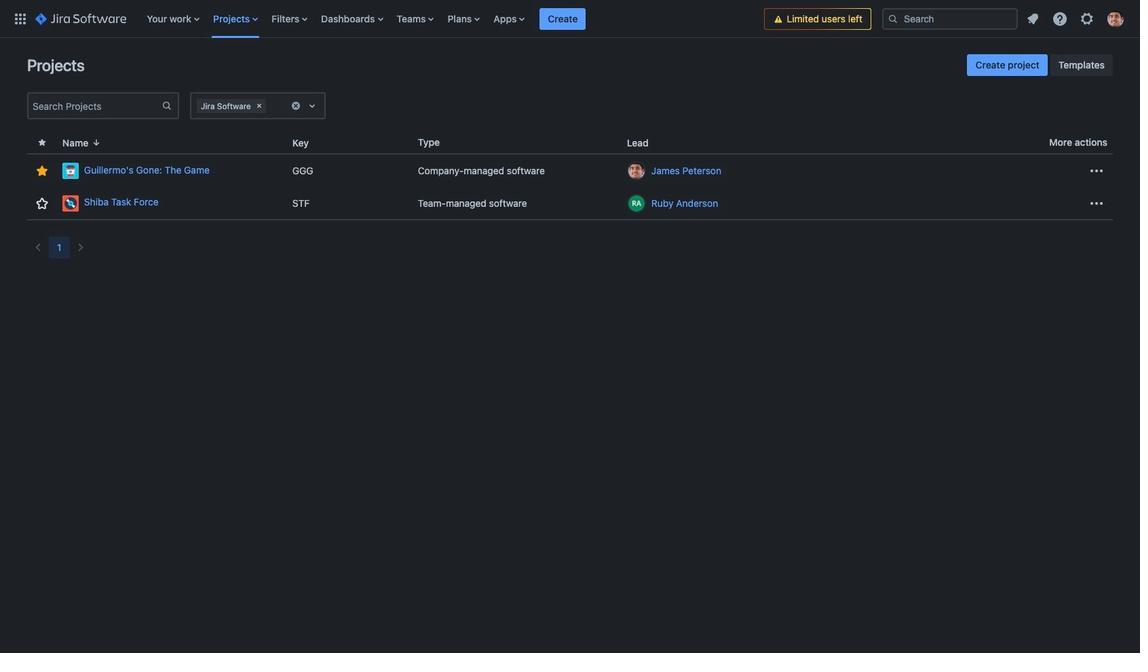 Task type: vqa. For each thing, say whether or not it's contained in the screenshot.
previous image on the top left of the page
yes



Task type: locate. For each thing, give the bounding box(es) containing it.
None search field
[[883, 8, 1019, 30]]

clear image
[[254, 101, 265, 111]]

appswitcher icon image
[[12, 11, 29, 27]]

previous image
[[30, 240, 46, 256]]

1 horizontal spatial list
[[1021, 6, 1133, 31]]

jira software image
[[35, 11, 126, 27], [35, 11, 126, 27]]

settings image
[[1080, 11, 1096, 27]]

more image
[[1089, 163, 1106, 179]]

banner
[[0, 0, 1141, 38]]

list item
[[540, 0, 586, 38]]

group
[[968, 54, 1114, 76]]

star guillermo's gone: the game image
[[34, 163, 50, 179]]

list
[[140, 0, 765, 38], [1021, 6, 1133, 31]]

primary element
[[8, 0, 765, 38]]

Choose Jira products text field
[[269, 99, 271, 113]]



Task type: describe. For each thing, give the bounding box(es) containing it.
Search Projects text field
[[29, 96, 162, 115]]

search image
[[888, 13, 899, 24]]

clear image
[[291, 101, 302, 111]]

open image
[[304, 98, 321, 114]]

more image
[[1089, 195, 1106, 212]]

your profile and settings image
[[1108, 11, 1125, 27]]

notifications image
[[1025, 11, 1042, 27]]

Search field
[[883, 8, 1019, 30]]

star shiba task force image
[[34, 195, 50, 212]]

help image
[[1053, 11, 1069, 27]]

0 horizontal spatial list
[[140, 0, 765, 38]]

next image
[[72, 240, 89, 256]]



